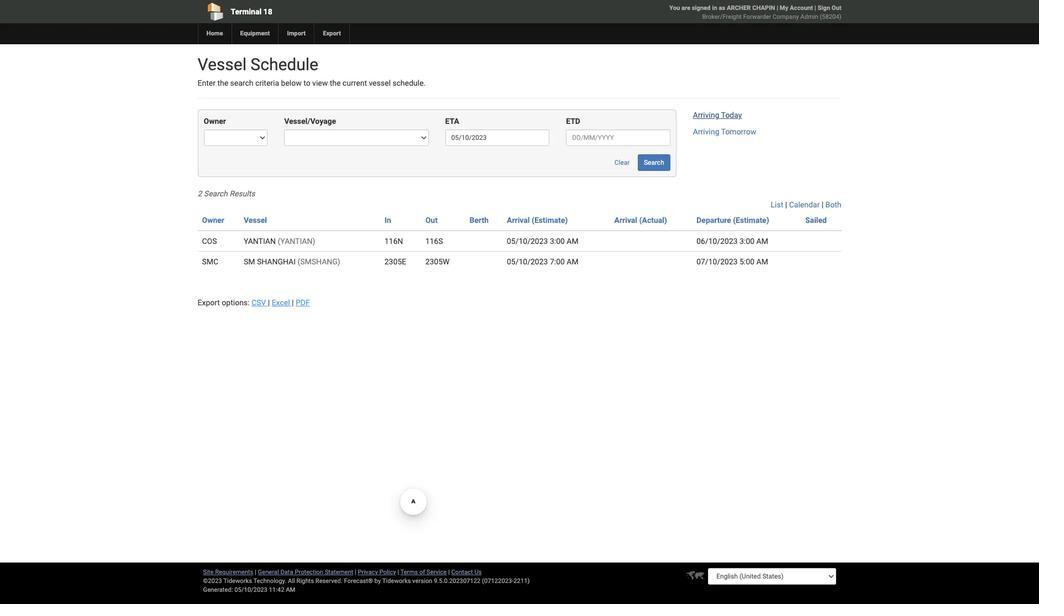 Task type: vqa. For each thing, say whether or not it's contained in the screenshot.
16/08/2023 6:30 PM
no



Task type: describe. For each thing, give the bounding box(es) containing it.
are
[[682, 4, 691, 12]]

berth
[[470, 216, 489, 225]]

sailed link
[[806, 216, 828, 225]]

vessel for vessel
[[244, 216, 267, 225]]

terminal 18 link
[[198, 0, 457, 23]]

arriving for arriving today
[[694, 111, 720, 120]]

clear button
[[609, 155, 636, 171]]

arrival for arrival (actual)
[[615, 216, 638, 225]]

terms
[[401, 569, 418, 576]]

chapin
[[753, 4, 776, 12]]

2
[[198, 189, 202, 198]]

both link
[[826, 200, 842, 209]]

export for export options: csv | excel | pdf
[[198, 298, 220, 307]]

1 vertical spatial out
[[426, 216, 438, 225]]

arrival (estimate)
[[507, 216, 568, 225]]

privacy policy link
[[358, 569, 396, 576]]

search
[[230, 79, 254, 87]]

1 vertical spatial owner
[[202, 216, 225, 225]]

us
[[475, 569, 482, 576]]

search button
[[638, 155, 671, 171]]

terms of service link
[[401, 569, 447, 576]]

sm
[[244, 257, 255, 266]]

service
[[427, 569, 447, 576]]

05/10/2023 7:00 am
[[507, 257, 579, 266]]

equipment link
[[231, 23, 278, 44]]

below
[[281, 79, 302, 87]]

enter
[[198, 79, 216, 87]]

today
[[722, 111, 743, 120]]

out inside you are signed in as archer chapin | my account | sign out broker/freight forwarder company admin (58204)
[[832, 4, 842, 12]]

eta
[[446, 117, 460, 126]]

criteria
[[256, 79, 279, 87]]

(actual)
[[640, 216, 668, 225]]

2 search results list | calendar | both
[[198, 189, 842, 209]]

privacy
[[358, 569, 378, 576]]

as
[[719, 4, 726, 12]]

forwarder
[[744, 13, 772, 20]]

pdf link
[[296, 298, 310, 307]]

tomorrow
[[722, 127, 757, 136]]

arriving tomorrow link
[[694, 127, 757, 136]]

current
[[343, 79, 367, 87]]

(smshang)
[[298, 257, 341, 266]]

smc
[[202, 257, 219, 266]]

in
[[385, 216, 391, 225]]

am for 06/10/2023 3:00 am
[[757, 237, 769, 246]]

import
[[287, 30, 306, 37]]

| left my
[[777, 4, 779, 12]]

in link
[[385, 216, 391, 225]]

broker/freight
[[703, 13, 742, 20]]

contact
[[452, 569, 473, 576]]

contact us link
[[452, 569, 482, 576]]

home
[[207, 30, 223, 37]]

signed
[[692, 4, 711, 12]]

calendar link
[[790, 200, 820, 209]]

7:00
[[550, 257, 565, 266]]

etd
[[567, 117, 581, 126]]

0 vertical spatial owner
[[204, 117, 226, 126]]

| right csv at left
[[268, 298, 270, 307]]

site requirements link
[[203, 569, 254, 576]]

view
[[313, 79, 328, 87]]

protection
[[295, 569, 324, 576]]

equipment
[[240, 30, 270, 37]]

1 the from the left
[[218, 79, 229, 87]]

to
[[304, 79, 311, 87]]

schedule.
[[393, 79, 426, 87]]

sailed
[[806, 216, 828, 225]]

(estimate) for departure (estimate)
[[734, 216, 770, 225]]

arrival (actual)
[[615, 216, 668, 225]]

list
[[771, 200, 784, 209]]

site
[[203, 569, 214, 576]]

ETD text field
[[567, 130, 671, 146]]

| left 'both' 'link'
[[822, 200, 824, 209]]

116s
[[426, 237, 443, 246]]

clear
[[615, 159, 630, 167]]

export link
[[314, 23, 350, 44]]

sm shanghai (smshang)
[[244, 257, 341, 266]]

yantian (yantian)
[[244, 237, 315, 246]]

vessel schedule enter the search criteria below to view the current vessel schedule.
[[198, 55, 426, 87]]

arrival (estimate) link
[[507, 216, 568, 225]]

(58204)
[[821, 13, 842, 20]]

| left 'pdf' link
[[292, 298, 294, 307]]

excel
[[272, 298, 290, 307]]

pdf
[[296, 298, 310, 307]]

11:42
[[269, 586, 285, 594]]

you are signed in as archer chapin | my account | sign out broker/freight forwarder company admin (58204)
[[670, 4, 842, 20]]

116n
[[385, 237, 403, 246]]

departure (estimate)
[[697, 216, 770, 225]]

schedule
[[251, 55, 319, 74]]

by
[[375, 578, 381, 585]]

import link
[[278, 23, 314, 44]]

version
[[413, 578, 433, 585]]

07/10/2023 5:00 am
[[697, 257, 769, 266]]

2305e
[[385, 257, 407, 266]]

technology.
[[254, 578, 287, 585]]

statement
[[325, 569, 354, 576]]

arriving tomorrow
[[694, 127, 757, 136]]

requirements
[[215, 569, 254, 576]]

company
[[773, 13, 800, 20]]

am for 05/10/2023 7:00 am
[[567, 257, 579, 266]]

all
[[288, 578, 295, 585]]

05/10/2023 inside the site requirements | general data protection statement | privacy policy | terms of service | contact us ©2023 tideworks technology. all rights reserved. forecast® by tideworks version 9.5.0.202307122 (07122023-2211) generated: 05/10/2023 11:42 am
[[235, 586, 268, 594]]



Task type: locate. For each thing, give the bounding box(es) containing it.
2 the from the left
[[330, 79, 341, 87]]

search
[[644, 159, 665, 167], [204, 189, 228, 198]]

berth link
[[470, 216, 489, 225]]

2 vertical spatial 05/10/2023
[[235, 586, 268, 594]]

| left general
[[255, 569, 257, 576]]

site requirements | general data protection statement | privacy policy | terms of service | contact us ©2023 tideworks technology. all rights reserved. forecast® by tideworks version 9.5.0.202307122 (07122023-2211) generated: 05/10/2023 11:42 am
[[203, 569, 530, 594]]

vessel up enter
[[198, 55, 247, 74]]

am for 05/10/2023 3:00 am
[[567, 237, 579, 246]]

arriving today
[[694, 111, 743, 120]]

export
[[323, 30, 341, 37], [198, 298, 220, 307]]

cos
[[202, 237, 217, 246]]

vessel for vessel schedule enter the search criteria below to view the current vessel schedule.
[[198, 55, 247, 74]]

2 (estimate) from the left
[[734, 216, 770, 225]]

policy
[[380, 569, 396, 576]]

2 3:00 from the left
[[740, 237, 755, 246]]

the right view
[[330, 79, 341, 87]]

06/10/2023
[[697, 237, 738, 246]]

out up (58204)
[[832, 4, 842, 12]]

general data protection statement link
[[258, 569, 354, 576]]

| left sign
[[815, 4, 817, 12]]

owner up cos
[[202, 216, 225, 225]]

owner link
[[202, 216, 225, 225]]

options:
[[222, 298, 250, 307]]

vessel up yantian
[[244, 216, 267, 225]]

3:00 for 05/10/2023
[[550, 237, 565, 246]]

0 vertical spatial 05/10/2023
[[507, 237, 548, 246]]

18
[[264, 7, 273, 16]]

0 vertical spatial arriving
[[694, 111, 720, 120]]

05/10/2023 for 05/10/2023 3:00 am
[[507, 237, 548, 246]]

forecast®
[[344, 578, 373, 585]]

1 horizontal spatial (estimate)
[[734, 216, 770, 225]]

sign out link
[[818, 4, 842, 12]]

both
[[826, 200, 842, 209]]

list link
[[771, 200, 784, 209]]

am down departure (estimate) link on the top of page
[[757, 237, 769, 246]]

1 horizontal spatial 3:00
[[740, 237, 755, 246]]

general
[[258, 569, 279, 576]]

the
[[218, 79, 229, 87], [330, 79, 341, 87]]

5:00
[[740, 257, 755, 266]]

1 arrival from the left
[[507, 216, 530, 225]]

3:00 for 06/10/2023
[[740, 237, 755, 246]]

|
[[777, 4, 779, 12], [815, 4, 817, 12], [786, 200, 788, 209], [822, 200, 824, 209], [268, 298, 270, 307], [292, 298, 294, 307], [255, 569, 257, 576], [355, 569, 357, 576], [398, 569, 399, 576], [449, 569, 450, 576]]

arrival (actual) link
[[615, 216, 668, 225]]

0 vertical spatial search
[[644, 159, 665, 167]]

0 horizontal spatial search
[[204, 189, 228, 198]]

0 horizontal spatial 3:00
[[550, 237, 565, 246]]

search right clear
[[644, 159, 665, 167]]

3:00 up "7:00"
[[550, 237, 565, 246]]

am right "7:00"
[[567, 257, 579, 266]]

out link
[[426, 216, 438, 225]]

0 vertical spatial out
[[832, 4, 842, 12]]

arrival down '2 search results list | calendar | both'
[[507, 216, 530, 225]]

0 horizontal spatial (estimate)
[[532, 216, 568, 225]]

export left options:
[[198, 298, 220, 307]]

(yantian)
[[278, 237, 315, 246]]

data
[[281, 569, 294, 576]]

search inside '2 search results list | calendar | both'
[[204, 189, 228, 198]]

arriving down arriving today link
[[694, 127, 720, 136]]

05/10/2023 3:00 am
[[507, 237, 579, 246]]

am for 07/10/2023 5:00 am
[[757, 257, 769, 266]]

am inside the site requirements | general data protection statement | privacy policy | terms of service | contact us ©2023 tideworks technology. all rights reserved. forecast® by tideworks version 9.5.0.202307122 (07122023-2211) generated: 05/10/2023 11:42 am
[[286, 586, 296, 594]]

rights
[[297, 578, 314, 585]]

(estimate) up 05/10/2023 3:00 am
[[532, 216, 568, 225]]

tideworks
[[383, 578, 411, 585]]

departure (estimate) link
[[697, 216, 770, 225]]

vessel
[[369, 79, 391, 87]]

reserved.
[[316, 578, 343, 585]]

home link
[[198, 23, 231, 44]]

| right list
[[786, 200, 788, 209]]

export down terminal 18 link
[[323, 30, 341, 37]]

2305w
[[426, 257, 450, 266]]

you
[[670, 4, 681, 12]]

shanghai
[[257, 257, 296, 266]]

1 arriving from the top
[[694, 111, 720, 120]]

1 vertical spatial export
[[198, 298, 220, 307]]

am down all
[[286, 586, 296, 594]]

arrival for arrival (estimate)
[[507, 216, 530, 225]]

departure
[[697, 216, 732, 225]]

0 vertical spatial vessel
[[198, 55, 247, 74]]

2 arriving from the top
[[694, 127, 720, 136]]

am right 5:00
[[757, 257, 769, 266]]

arriving for arriving tomorrow
[[694, 127, 720, 136]]

arrival
[[507, 216, 530, 225], [615, 216, 638, 225]]

1 vertical spatial 05/10/2023
[[507, 257, 548, 266]]

ETA text field
[[446, 130, 550, 146]]

| up 'forecast®'
[[355, 569, 357, 576]]

vessel inside vessel schedule enter the search criteria below to view the current vessel schedule.
[[198, 55, 247, 74]]

05/10/2023 down arrival (estimate) link
[[507, 237, 548, 246]]

in
[[713, 4, 718, 12]]

(estimate) for arrival (estimate)
[[532, 216, 568, 225]]

0 vertical spatial export
[[323, 30, 341, 37]]

terminal 18
[[231, 7, 273, 16]]

05/10/2023 down 05/10/2023 3:00 am
[[507, 257, 548, 266]]

1 horizontal spatial search
[[644, 159, 665, 167]]

0 horizontal spatial arrival
[[507, 216, 530, 225]]

owner
[[204, 117, 226, 126], [202, 216, 225, 225]]

1 vertical spatial vessel
[[244, 216, 267, 225]]

| up "9.5.0.202307122"
[[449, 569, 450, 576]]

1 horizontal spatial arrival
[[615, 216, 638, 225]]

(estimate) up 06/10/2023 3:00 am at the right of page
[[734, 216, 770, 225]]

vessel/voyage
[[284, 117, 336, 126]]

admin
[[801, 13, 819, 20]]

vessel
[[198, 55, 247, 74], [244, 216, 267, 225]]

1 3:00 from the left
[[550, 237, 565, 246]]

excel link
[[272, 298, 292, 307]]

0 horizontal spatial out
[[426, 216, 438, 225]]

am
[[567, 237, 579, 246], [757, 237, 769, 246], [567, 257, 579, 266], [757, 257, 769, 266], [286, 586, 296, 594]]

my account link
[[780, 4, 814, 12]]

1 vertical spatial arriving
[[694, 127, 720, 136]]

2211)
[[514, 578, 530, 585]]

1 horizontal spatial export
[[323, 30, 341, 37]]

05/10/2023 for 05/10/2023 7:00 am
[[507, 257, 548, 266]]

2 arrival from the left
[[615, 216, 638, 225]]

arriving up arriving tomorrow link
[[694, 111, 720, 120]]

3:00 up 5:00
[[740, 237, 755, 246]]

search right the 2
[[204, 189, 228, 198]]

csv
[[252, 298, 266, 307]]

search inside search button
[[644, 159, 665, 167]]

0 horizontal spatial export
[[198, 298, 220, 307]]

generated:
[[203, 586, 233, 594]]

06/10/2023 3:00 am
[[697, 237, 769, 246]]

9.5.0.202307122
[[434, 578, 481, 585]]

1 vertical spatial search
[[204, 189, 228, 198]]

yantian
[[244, 237, 276, 246]]

results
[[230, 189, 255, 198]]

1 (estimate) from the left
[[532, 216, 568, 225]]

export for export
[[323, 30, 341, 37]]

1 horizontal spatial the
[[330, 79, 341, 87]]

05/10/2023 down technology.
[[235, 586, 268, 594]]

vessel link
[[244, 216, 267, 225]]

out up 116s
[[426, 216, 438, 225]]

arrival left (actual)
[[615, 216, 638, 225]]

owner down enter
[[204, 117, 226, 126]]

©2023 tideworks
[[203, 578, 252, 585]]

am up 05/10/2023 7:00 am
[[567, 237, 579, 246]]

0 horizontal spatial the
[[218, 79, 229, 87]]

| up tideworks
[[398, 569, 399, 576]]

3:00
[[550, 237, 565, 246], [740, 237, 755, 246]]

the right enter
[[218, 79, 229, 87]]

1 horizontal spatial out
[[832, 4, 842, 12]]



